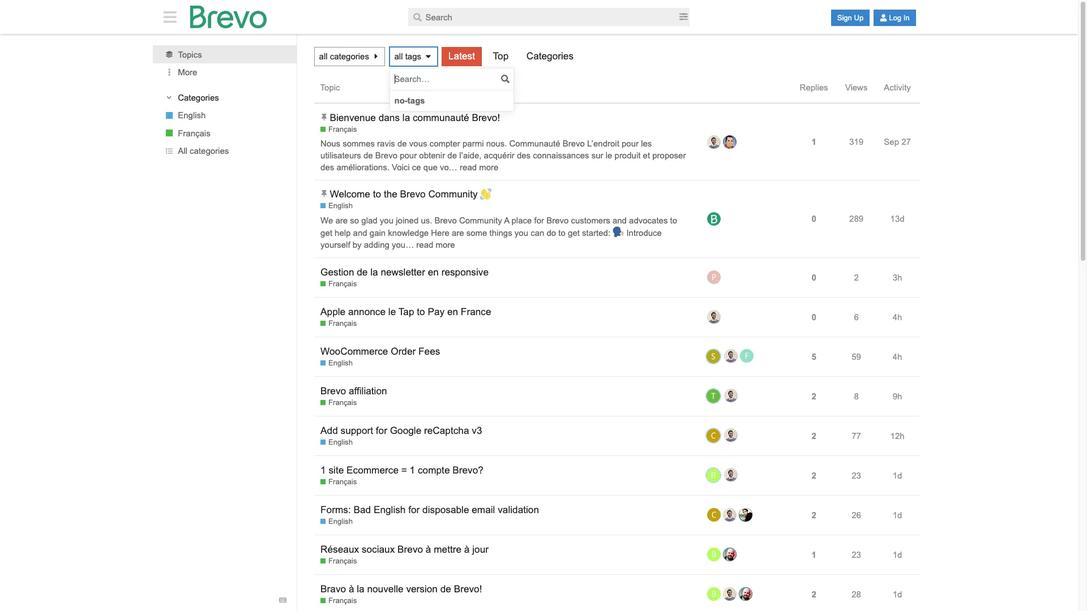 Task type: describe. For each thing, give the bounding box(es) containing it.
1 horizontal spatial more
[[479, 163, 499, 172]]

more button
[[153, 63, 297, 81]]

activity
[[885, 83, 912, 92]]

keyboard shortcuts image
[[279, 597, 287, 605]]

0 vertical spatial ahudavert - frequent poster image
[[725, 389, 738, 403]]

email
[[472, 505, 495, 516]]

1 site ecommerce = 1 compte brevo?
[[321, 465, 484, 476]]

glad
[[362, 216, 378, 225]]

sur
[[592, 151, 604, 160]]

user image
[[881, 14, 888, 22]]

1 2 button from the top
[[809, 384, 820, 409]]

1d for réseaux sociaux brevo à mettre à jour
[[893, 551, 903, 560]]

tap
[[399, 306, 414, 318]]

english for 289
[[329, 202, 353, 210]]

activity button
[[878, 72, 921, 103]]

this topic is pinned for you; it will display at the top of its category image
[[321, 114, 328, 121]]

gestion
[[321, 267, 354, 278]]

brevo right sociaux
[[398, 544, 423, 556]]

0 horizontal spatial sylvain - most recent poster image
[[724, 549, 737, 562]]

brevo up connaissances on the top
[[563, 139, 585, 149]]

français for brevo
[[329, 399, 357, 407]]

sep
[[885, 137, 900, 147]]

français link up 'nous'
[[321, 125, 357, 135]]

2 button for brevo!
[[809, 582, 820, 608]]

order
[[391, 346, 416, 357]]

4h for apple annonce le tap to pay en france
[[893, 313, 903, 322]]

français for bravo
[[329, 597, 357, 606]]

latest
[[449, 50, 475, 62]]

améliorations.
[[337, 163, 390, 172]]

appcrazee - most recent poster image
[[724, 135, 737, 149]]

0 vertical spatial pour
[[622, 139, 639, 149]]

latest link
[[442, 47, 482, 66]]

top link
[[486, 47, 516, 66]]

all tags
[[395, 52, 422, 61]]

started:
[[582, 228, 611, 238]]

to right tap
[[417, 306, 425, 318]]

9h
[[893, 392, 903, 401]]

brevo! inside bravo à la nouvelle version de brevo! link
[[454, 584, 482, 595]]

categories for all categories
[[190, 146, 229, 156]]

shakesmcquakes - original poster, most recent poster image
[[707, 350, 721, 364]]

français for apple
[[329, 320, 357, 328]]

woocommerce order fees link
[[321, 338, 440, 366]]

more
[[178, 67, 197, 77]]

pay
[[428, 306, 445, 318]]

things
[[490, 228, 513, 238]]

sep 27
[[885, 137, 912, 147]]

ahudavert - frequent poster image for validation
[[724, 509, 737, 523]]

3h link
[[890, 264, 906, 291]]

advocates
[[630, 216, 668, 225]]

français link for gestion
[[321, 279, 357, 290]]

we
[[321, 216, 333, 225]]

annonce
[[348, 306, 386, 318]]

english right the bad
[[374, 505, 406, 516]]

in
[[904, 14, 910, 22]]

nous sommes ravis de vous compter parmi nous.   communauté brevo l'endroit pour les utilisateurs de brevo pour obtenir de l'aide, acquérir des connaissances sur le produit et proposer des améliorations.   voici ce que vo…
[[321, 139, 686, 172]]

proposer
[[653, 151, 686, 160]]

sep 27 link
[[882, 129, 914, 156]]

to right do
[[559, 228, 566, 238]]

to left the
[[373, 189, 381, 200]]

1 horizontal spatial and
[[613, 216, 627, 225]]

1 horizontal spatial à
[[426, 544, 431, 556]]

customers
[[571, 216, 611, 225]]

français link for brevo
[[321, 398, 357, 409]]

4h link for apple annonce le tap to pay en france
[[890, 304, 906, 331]]

open advanced search image
[[680, 13, 688, 21]]

ravis
[[377, 139, 395, 149]]

=
[[402, 465, 407, 476]]

1 vertical spatial and
[[353, 228, 368, 238]]

introduce
[[627, 228, 662, 238]]

0 horizontal spatial en
[[428, 267, 439, 278]]

apple annonce le tap to pay en france
[[321, 306, 492, 318]]

1d for forms: bad english for disposable email validation
[[893, 511, 903, 520]]

ahudavert - frequent poster image for v3
[[725, 429, 738, 443]]

59
[[852, 352, 862, 362]]

gain
[[370, 228, 386, 238]]

forms:
[[321, 505, 351, 516]]

replies
[[800, 83, 829, 92]]

communauté
[[413, 112, 469, 123]]

français down bienvenue
[[329, 125, 357, 134]]

nouvelle
[[367, 584, 404, 595]]

français for gestion
[[329, 280, 357, 288]]

compte
[[418, 465, 450, 476]]

brevo down ravis
[[376, 151, 398, 160]]

english link for woocommerce
[[321, 359, 353, 369]]

brexor - original poster image for brevo!
[[708, 588, 721, 602]]

speaking_head image
[[613, 226, 625, 238]]

0 horizontal spatial à
[[349, 584, 354, 595]]

nous
[[321, 139, 341, 149]]

vous
[[410, 139, 427, 149]]

here
[[431, 228, 450, 238]]

knowledge
[[388, 228, 429, 238]]

help
[[335, 228, 351, 238]]

brevo right the
[[400, 189, 426, 200]]

add support for google recaptcha v3
[[321, 425, 482, 437]]

la for à
[[357, 584, 365, 595]]

13d link
[[888, 206, 908, 232]]

8
[[855, 392, 859, 401]]

for inside we are so glad you joined us.   brevo community a place for brevo customers and advocates to get help and gain knowledge   here are some things you can do to get started:
[[535, 216, 544, 225]]

0 button for gestion de la newsletter en responsive
[[809, 265, 820, 290]]

1d for 1 site ecommerce = 1 compte brevo?
[[893, 471, 903, 481]]

et
[[643, 151, 650, 160]]

6
[[855, 313, 859, 322]]

nous.
[[487, 139, 507, 149]]

2 for de
[[812, 590, 817, 600]]

13d
[[891, 214, 905, 224]]

layer group image
[[166, 51, 173, 58]]

1d link for réseaux sociaux brevo à mettre à jour
[[890, 542, 906, 569]]

views button
[[836, 72, 878, 103]]

log in button
[[874, 10, 916, 26]]

affiliation
[[349, 386, 387, 397]]

hide sidebar image
[[160, 10, 180, 24]]

0 button for apple annonce le tap to pay en france
[[809, 305, 820, 330]]

sommes
[[343, 139, 375, 149]]

Search text field
[[409, 8, 678, 26]]

up
[[855, 14, 864, 22]]

français for 1
[[329, 478, 357, 487]]

categories link
[[520, 47, 581, 66]]

place
[[512, 216, 532, 225]]

adding
[[364, 240, 390, 250]]

ahudavert - original poster image
[[708, 135, 721, 149]]

ecommerce
[[347, 465, 399, 476]]

de left vous
[[398, 139, 407, 149]]

main content containing latest
[[153, 34, 926, 612]]

english for 77
[[329, 439, 353, 447]]

validation
[[498, 505, 539, 516]]

all for all tags
[[395, 52, 403, 61]]

parmi
[[463, 139, 484, 149]]

1 vertical spatial more
[[436, 240, 455, 250]]

woocommerce order fees
[[321, 346, 440, 357]]

289
[[850, 214, 864, 224]]

brexor - original poster image for jour
[[708, 549, 721, 562]]

brevo left 'affiliation'
[[321, 386, 346, 397]]

list image
[[166, 148, 173, 155]]

2 for v3
[[812, 432, 817, 441]]

5
[[812, 352, 817, 362]]

de right gestion
[[357, 267, 368, 278]]

de up vo…
[[448, 151, 457, 160]]

ahudavert - frequent poster image for de
[[724, 588, 737, 602]]

welcome
[[330, 189, 371, 200]]

1d link for bravo à la nouvelle version de brevo!
[[890, 582, 906, 608]]

compter
[[430, 139, 461, 149]]

la for de
[[371, 267, 378, 278]]

peggy9 - original poster, most recent poster image
[[708, 271, 721, 284]]

2 vertical spatial for
[[409, 505, 420, 516]]

so
[[350, 216, 359, 225]]

1 horizontal spatial read more
[[460, 163, 499, 172]]

can
[[531, 228, 545, 238]]

les
[[641, 139, 652, 149]]

1 horizontal spatial categories
[[527, 50, 574, 62]]

views
[[846, 83, 868, 92]]

this topic is pinned for you; it will display at the top of its category image
[[321, 191, 328, 198]]

brevo affiliation
[[321, 386, 387, 397]]

obtenir
[[419, 151, 445, 160]]

thierry - original poster, most recent poster image
[[707, 389, 721, 404]]

english for 26
[[329, 518, 353, 526]]

que
[[424, 163, 438, 172]]

disposable
[[423, 505, 469, 516]]

joined
[[396, 216, 419, 225]]

introduce yourself by adding you…
[[321, 228, 662, 250]]

1 get from the left
[[321, 228, 333, 238]]

all categories
[[178, 146, 229, 156]]

english link for add
[[321, 438, 353, 448]]

tags
[[405, 52, 422, 61]]



Task type: locate. For each thing, give the bounding box(es) containing it.
319
[[850, 137, 864, 147]]

français link for 1
[[321, 478, 357, 488]]

brevo! down jour at the left bottom of the page
[[454, 584, 482, 595]]

sociaux
[[362, 544, 395, 556]]

yourself
[[321, 240, 350, 250]]

community
[[429, 189, 478, 200], [459, 216, 502, 225]]

community inside we are so glad you joined us.   brevo community a place for brevo customers and advocates to get help and gain knowledge   here are some things you can do to get started:
[[459, 216, 502, 225]]

4 1d from the top
[[893, 590, 903, 600]]

welcome to the brevo community link
[[330, 180, 492, 209]]

forms: bad english for disposable email validation
[[321, 505, 539, 516]]

search image
[[501, 75, 510, 83]]

0 vertical spatial and
[[613, 216, 627, 225]]

la right dans
[[403, 112, 410, 123]]

v3
[[472, 425, 482, 437]]

and up by
[[353, 228, 368, 238]]

1 horizontal spatial you
[[515, 228, 529, 238]]

en right pay
[[448, 306, 458, 318]]

brevo up the here
[[435, 216, 457, 225]]

fibo - frequent poster image
[[741, 350, 754, 363]]

français link for réseaux
[[321, 557, 357, 567]]

gestion de la newsletter en responsive link
[[321, 258, 489, 287]]

3 1d link from the top
[[890, 542, 906, 569]]

le inside nous sommes ravis de vous compter parmi nous.   communauté brevo l'endroit pour les utilisateurs de brevo pour obtenir de l'aide, acquérir des connaissances sur le produit et proposer des améliorations.   voici ce que vo…
[[606, 151, 613, 160]]

topics link
[[153, 45, 297, 63]]

2 vertical spatial 0 button
[[809, 305, 820, 330]]

23 down 77
[[852, 471, 862, 481]]

des down utilisateurs
[[321, 163, 334, 172]]

9h link
[[890, 383, 906, 410]]

1 vertical spatial sylvain - most recent poster image
[[739, 588, 753, 602]]

1 4h from the top
[[893, 313, 903, 322]]

for up can on the top
[[535, 216, 544, 225]]

de
[[398, 139, 407, 149], [364, 151, 373, 160], [448, 151, 457, 160], [357, 267, 368, 278], [441, 584, 452, 595]]

2 horizontal spatial la
[[403, 112, 410, 123]]

log in
[[890, 14, 910, 22]]

ahudavert - frequent poster image right brexor - original poster, most recent poster icon
[[725, 469, 738, 482]]

0 vertical spatial read
[[460, 163, 477, 172]]

28
[[852, 590, 862, 600]]

ahudavert - original poster, most recent poster image
[[708, 311, 721, 324]]

2 1d link from the top
[[890, 502, 906, 529]]

3 1d from the top
[[893, 551, 903, 560]]

categories down search text field
[[527, 50, 574, 62]]

forms: bad english for disposable email validation link
[[321, 496, 539, 525]]

0 horizontal spatial for
[[376, 425, 387, 437]]

français link
[[153, 124, 297, 142], [321, 125, 357, 135], [321, 279, 357, 290], [321, 319, 357, 329], [321, 398, 357, 409], [321, 478, 357, 488], [321, 557, 357, 567], [321, 597, 357, 607]]

1 vertical spatial ahudavert - frequent poster image
[[725, 429, 738, 443]]

1 vertical spatial 4h link
[[890, 344, 906, 370]]

1 horizontal spatial categories
[[330, 52, 369, 61]]

3 2 button from the top
[[809, 463, 820, 489]]

1 horizontal spatial le
[[606, 151, 613, 160]]

more down acquérir
[[479, 163, 499, 172]]

1 horizontal spatial en
[[448, 306, 458, 318]]

english link down forms:
[[321, 517, 353, 528]]

read more down the here
[[417, 240, 455, 250]]

le left tap
[[389, 306, 396, 318]]

3h
[[893, 273, 903, 282]]

la down the adding on the left top
[[371, 267, 378, 278]]

english link down woocommerce
[[321, 359, 353, 369]]

0 horizontal spatial you
[[380, 216, 394, 225]]

english down forms:
[[329, 518, 353, 526]]

ahudavert - frequent poster image right 'capricorn - original poster' image
[[724, 509, 737, 523]]

english link for forms:
[[321, 517, 353, 528]]

ce
[[412, 163, 421, 172]]

0 horizontal spatial categories
[[178, 93, 219, 102]]

bravo à la nouvelle version de brevo!
[[321, 584, 482, 595]]

0 horizontal spatial categories
[[190, 146, 229, 156]]

1 horizontal spatial la
[[371, 267, 378, 278]]

français link down gestion
[[321, 279, 357, 290]]

all left tags
[[395, 52, 403, 61]]

community down vo…
[[429, 189, 478, 200]]

0 horizontal spatial read more
[[417, 240, 455, 250]]

des
[[517, 151, 531, 160], [321, 163, 334, 172]]

connaissances
[[533, 151, 590, 160]]

radio item
[[390, 90, 514, 111]]

0 vertical spatial brevo!
[[472, 112, 500, 123]]

0 for apple annonce le tap to pay en france
[[812, 313, 817, 322]]

1 button for 319
[[809, 129, 820, 155]]

community up 'some'
[[459, 216, 502, 225]]

brexor - original poster image
[[708, 549, 721, 562], [708, 588, 721, 602]]

4h link for woocommerce order fees
[[890, 344, 906, 370]]

for left disposable on the left bottom of the page
[[409, 505, 420, 516]]

1 vertical spatial ahudavert - frequent poster image
[[725, 469, 738, 482]]

you down place
[[515, 228, 529, 238]]

0 for gestion de la newsletter en responsive
[[812, 273, 817, 282]]

0 vertical spatial en
[[428, 267, 439, 278]]

1 vertical spatial pour
[[400, 151, 417, 160]]

1d
[[893, 471, 903, 481], [893, 511, 903, 520], [893, 551, 903, 560], [893, 590, 903, 600]]

search image
[[414, 13, 422, 21]]

1 vertical spatial are
[[452, 228, 464, 238]]

2 brexor - original poster image from the top
[[708, 588, 721, 602]]

1 1d link from the top
[[890, 463, 906, 489]]

2 23 from the top
[[852, 551, 862, 560]]

add support for google recaptcha v3 link
[[321, 417, 482, 445]]

1 horizontal spatial all
[[395, 52, 403, 61]]

pour
[[622, 139, 639, 149], [400, 151, 417, 160]]

2 for email
[[812, 511, 817, 520]]

0 vertical spatial sylvain - most recent poster image
[[724, 549, 737, 562]]

réseaux
[[321, 544, 359, 556]]

à left jour at the left bottom of the page
[[465, 544, 470, 556]]

main content
[[153, 34, 926, 612]]

1 horizontal spatial are
[[452, 228, 464, 238]]

categories down more
[[178, 93, 219, 102]]

1 vertical spatial you
[[515, 228, 529, 238]]

english for 59
[[329, 359, 353, 368]]

sylvain - most recent poster image
[[724, 549, 737, 562], [739, 588, 753, 602]]

0 button
[[809, 206, 820, 232], [809, 265, 820, 290], [809, 305, 820, 330]]

0 vertical spatial brexor - original poster image
[[708, 549, 721, 562]]

0
[[812, 214, 817, 224], [812, 273, 817, 282], [812, 313, 817, 322]]

the
[[384, 189, 398, 200]]

system - original poster, most recent poster image
[[708, 212, 721, 226]]

capricorn - original poster image
[[708, 509, 721, 523]]

0 vertical spatial categories
[[330, 52, 369, 61]]

23 for 1 site ecommerce = 1 compte brevo?
[[852, 471, 862, 481]]

communauté
[[510, 139, 561, 149]]

0 vertical spatial la
[[403, 112, 410, 123]]

all for all categories
[[319, 52, 328, 61]]

sign up
[[838, 14, 864, 22]]

0 horizontal spatial get
[[321, 228, 333, 238]]

bienvenue
[[330, 112, 376, 123]]

0 horizontal spatial pour
[[400, 151, 417, 160]]

1 0 button from the top
[[809, 206, 820, 232]]

à
[[426, 544, 431, 556], [465, 544, 470, 556], [349, 584, 354, 595]]

france
[[461, 306, 492, 318]]

1 1 button from the top
[[809, 129, 820, 155]]

0 vertical spatial ahudavert - frequent poster image
[[725, 350, 738, 363]]

categories right all
[[190, 146, 229, 156]]

français link down "bravo"
[[321, 597, 357, 607]]

ahudavert - frequent poster image right thierry - original poster, most recent poster icon
[[725, 389, 738, 403]]

1d for bravo à la nouvelle version de brevo!
[[893, 590, 903, 600]]

2 for compte
[[812, 471, 817, 481]]

77
[[852, 432, 862, 441]]

are right the here
[[452, 228, 464, 238]]

1 horizontal spatial read
[[460, 163, 477, 172]]

le right sur
[[606, 151, 613, 160]]

2 0 from the top
[[812, 273, 817, 282]]

0 horizontal spatial and
[[353, 228, 368, 238]]

1 vertical spatial 23
[[852, 551, 862, 560]]

la inside bravo à la nouvelle version de brevo! link
[[357, 584, 365, 595]]

categories inside dropdown button
[[178, 93, 219, 102]]

27
[[902, 137, 912, 147]]

you
[[380, 216, 394, 225], [515, 228, 529, 238]]

0 horizontal spatial des
[[321, 163, 334, 172]]

0 vertical spatial more
[[479, 163, 499, 172]]

2 all from the left
[[395, 52, 403, 61]]

français link for apple
[[321, 319, 357, 329]]

read down the here
[[417, 240, 434, 250]]

english link down add
[[321, 438, 353, 448]]

1 brexor - original poster image from the top
[[708, 549, 721, 562]]

1 vertical spatial des
[[321, 163, 334, 172]]

english down add
[[329, 439, 353, 447]]

de right the version
[[441, 584, 452, 595]]

français link down the "réseaux"
[[321, 557, 357, 567]]

1 horizontal spatial des
[[517, 151, 531, 160]]

2 button for brevo?
[[809, 463, 820, 489]]

0 vertical spatial community
[[429, 189, 478, 200]]

1 vertical spatial categories
[[178, 93, 219, 102]]

english link up we
[[321, 201, 353, 212]]

all
[[178, 146, 187, 156]]

4 1d link from the top
[[890, 582, 906, 608]]

apple
[[321, 306, 346, 318]]

0 vertical spatial categories
[[527, 50, 574, 62]]

4h link down the 3h
[[890, 304, 906, 331]]

5 2 button from the top
[[809, 582, 820, 608]]

0 vertical spatial 4h link
[[890, 304, 906, 331]]

bravo à la nouvelle version de brevo! link
[[321, 576, 482, 604]]

capricorn - original poster, most recent poster image
[[707, 429, 721, 444]]

des down communauté
[[517, 151, 531, 160]]

2 1d from the top
[[893, 511, 903, 520]]

1 vertical spatial read
[[417, 240, 434, 250]]

4 2 button from the top
[[809, 503, 820, 528]]

à right "bravo"
[[349, 584, 354, 595]]

to right advocates
[[671, 216, 678, 225]]

français down the "réseaux"
[[329, 558, 357, 566]]

we are so glad you joined us.   brevo community a place for brevo customers and advocates to get help and gain knowledge   here are some things you can do to get started:
[[321, 216, 678, 238]]

1 vertical spatial community
[[459, 216, 502, 225]]

0 vertical spatial le
[[606, 151, 613, 160]]

0 horizontal spatial la
[[357, 584, 365, 595]]

woocommerce
[[321, 346, 388, 357]]

0 vertical spatial 1 button
[[809, 129, 820, 155]]

1 horizontal spatial for
[[409, 505, 420, 516]]

brevo! up nous.
[[472, 112, 500, 123]]

à left mettre
[[426, 544, 431, 556]]

français up all categories
[[178, 128, 211, 138]]

1 1d from the top
[[893, 471, 903, 481]]

2 4h link from the top
[[890, 344, 906, 370]]

1 23 from the top
[[852, 471, 862, 481]]

français down apple at bottom
[[329, 320, 357, 328]]

0 vertical spatial read more
[[460, 163, 499, 172]]

2 1 button from the top
[[809, 543, 820, 568]]

2 4h from the top
[[893, 352, 903, 362]]

1 vertical spatial en
[[448, 306, 458, 318]]

english down woocommerce
[[329, 359, 353, 368]]

Search… search field
[[395, 71, 499, 88]]

site
[[329, 465, 344, 476]]

responsive
[[442, 267, 489, 278]]

2 0 button from the top
[[809, 265, 820, 290]]

posters element
[[705, 72, 793, 103]]

1 vertical spatial brexor - original poster image
[[708, 588, 721, 602]]

l'aide,
[[460, 151, 482, 160]]

do
[[547, 228, 556, 238]]

ahudavert - frequent poster image for brevo?
[[725, 469, 738, 482]]

l'endroit
[[588, 139, 620, 149]]

get down we
[[321, 228, 333, 238]]

read down the l'aide,
[[460, 163, 477, 172]]

get down customers
[[568, 228, 580, 238]]

community inside the welcome to the brevo community link
[[429, 189, 478, 200]]

0 vertical spatial 0 button
[[809, 206, 820, 232]]

categories inside all categories link
[[190, 146, 229, 156]]

for left google
[[376, 425, 387, 437]]

brevo!
[[472, 112, 500, 123], [454, 584, 482, 595]]

la for dans
[[403, 112, 410, 123]]

read more down the l'aide,
[[460, 163, 499, 172]]

3 0 button from the top
[[809, 305, 820, 330]]

1 vertical spatial la
[[371, 267, 378, 278]]

1 all from the left
[[319, 52, 328, 61]]

version
[[406, 584, 438, 595]]

1 vertical spatial for
[[376, 425, 387, 437]]

0 vertical spatial 4h
[[893, 313, 903, 322]]

vo…
[[440, 163, 458, 172]]

4h link up 9h link
[[890, 344, 906, 370]]

1 vertical spatial 0 button
[[809, 265, 820, 290]]

1 horizontal spatial pour
[[622, 139, 639, 149]]

2 get from the left
[[568, 228, 580, 238]]

more down the here
[[436, 240, 455, 250]]

2 2 button from the top
[[809, 424, 820, 449]]

top
[[493, 50, 509, 62]]

1 vertical spatial categories
[[190, 146, 229, 156]]

français down gestion
[[329, 280, 357, 288]]

newsletter
[[381, 267, 425, 278]]

you…
[[392, 240, 414, 250]]

français down "site"
[[329, 478, 357, 487]]

1 horizontal spatial sylvain - most recent poster image
[[739, 588, 753, 602]]

0 horizontal spatial all
[[319, 52, 328, 61]]

1 0 from the top
[[812, 214, 817, 224]]

2 horizontal spatial à
[[465, 544, 470, 556]]

brevo! inside bienvenue dans la communauté brevo! link
[[472, 112, 500, 123]]

0 vertical spatial 23
[[852, 471, 862, 481]]

you up gain
[[380, 216, 394, 225]]

a
[[504, 216, 510, 225]]

23 for réseaux sociaux brevo à mettre à jour
[[852, 551, 862, 560]]

english link down categories dropdown button
[[153, 106, 297, 124]]

français link down brevo affiliation on the bottom of the page
[[321, 398, 357, 409]]

categories for all categories
[[330, 52, 369, 61]]

1 4h link from the top
[[890, 304, 906, 331]]

brevo community image
[[190, 6, 267, 28]]

0 vertical spatial are
[[336, 216, 348, 225]]

1d link for 1 site ecommerce = 1 compte brevo?
[[890, 463, 906, 489]]

en right 'newsletter' in the top of the page
[[428, 267, 439, 278]]

1 vertical spatial 4h
[[893, 352, 903, 362]]

1 vertical spatial read more
[[417, 240, 455, 250]]

1 vertical spatial le
[[389, 306, 396, 318]]

mohit - most recent poster image
[[739, 509, 753, 523]]

1d link for forms: bad english for disposable email validation
[[890, 502, 906, 529]]

brevo affiliation link
[[321, 377, 387, 406]]

0 horizontal spatial are
[[336, 216, 348, 225]]

1d link
[[890, 463, 906, 489], [890, 502, 906, 529], [890, 542, 906, 569], [890, 582, 906, 608]]

1 button for 23
[[809, 543, 820, 568]]

english down welcome
[[329, 202, 353, 210]]

12h link
[[888, 423, 908, 450]]

0 horizontal spatial read
[[417, 240, 434, 250]]

0 horizontal spatial more
[[436, 240, 455, 250]]

angle down image
[[166, 94, 173, 101]]

2 button for validation
[[809, 503, 820, 528]]

0 vertical spatial 0
[[812, 214, 817, 224]]

pour up voici
[[400, 151, 417, 160]]

4h up 9h link
[[893, 352, 903, 362]]

4h down the 3h
[[893, 313, 903, 322]]

1 vertical spatial 1 button
[[809, 543, 820, 568]]

français link down "site"
[[321, 478, 357, 488]]

2 vertical spatial la
[[357, 584, 365, 595]]

add
[[321, 425, 338, 437]]

brevo
[[563, 139, 585, 149], [376, 151, 398, 160], [400, 189, 426, 200], [435, 216, 457, 225], [547, 216, 569, 225], [321, 386, 346, 397], [398, 544, 423, 556]]

3 0 from the top
[[812, 313, 817, 322]]

1 vertical spatial 0
[[812, 273, 817, 282]]

français for réseaux
[[329, 558, 357, 566]]

english link
[[153, 106, 297, 124], [321, 201, 353, 212], [321, 359, 353, 369], [321, 438, 353, 448], [321, 517, 353, 528]]

categories
[[330, 52, 369, 61], [190, 146, 229, 156]]

français down brevo affiliation on the bottom of the page
[[329, 399, 357, 407]]

la left nouvelle on the bottom
[[357, 584, 365, 595]]

en
[[428, 267, 439, 278], [448, 306, 458, 318]]

la inside bienvenue dans la communauté brevo! link
[[403, 112, 410, 123]]

4h for woocommerce order fees
[[893, 352, 903, 362]]

to
[[373, 189, 381, 200], [671, 216, 678, 225], [559, 228, 566, 238], [417, 306, 425, 318]]

français link up all categories
[[153, 124, 297, 142]]

all up the topic
[[319, 52, 328, 61]]

brexor - original poster, most recent poster image
[[707, 469, 721, 483]]

topics
[[178, 50, 202, 59]]

google
[[390, 425, 422, 437]]

0 vertical spatial for
[[535, 216, 544, 225]]

1 vertical spatial brevo!
[[454, 584, 482, 595]]

produit
[[615, 151, 641, 160]]

2 vertical spatial 0
[[812, 313, 817, 322]]

ahudavert - frequent poster image
[[725, 350, 738, 363], [725, 429, 738, 443], [724, 588, 737, 602]]

la inside gestion de la newsletter en responsive link
[[371, 267, 378, 278]]

and up speaking_head image
[[613, 216, 627, 225]]

2 vertical spatial ahudavert - frequent poster image
[[724, 509, 737, 523]]

categories
[[527, 50, 574, 62], [178, 93, 219, 102]]

0 horizontal spatial le
[[389, 306, 396, 318]]

ellipsis v image
[[164, 69, 175, 76]]

1 button
[[809, 129, 820, 155], [809, 543, 820, 568]]

english
[[178, 111, 206, 120], [329, 202, 353, 210], [329, 359, 353, 368], [329, 439, 353, 447], [374, 505, 406, 516], [329, 518, 353, 526]]

1 site ecommerce = 1 compte brevo? link
[[321, 457, 484, 485]]

brevo up do
[[547, 216, 569, 225]]

are up help
[[336, 216, 348, 225]]

23 up 28
[[852, 551, 862, 560]]

français down "bravo"
[[329, 597, 357, 606]]

0 vertical spatial you
[[380, 216, 394, 225]]

5 button
[[809, 344, 820, 370]]

ahudavert - frequent poster image
[[725, 389, 738, 403], [725, 469, 738, 482], [724, 509, 737, 523]]

de up améliorations. on the left
[[364, 151, 373, 160]]

1 horizontal spatial get
[[568, 228, 580, 238]]

français link down apple at bottom
[[321, 319, 357, 329]]

categories up the topic
[[330, 52, 369, 61]]

sign
[[838, 14, 853, 22]]

2 vertical spatial ahudavert - frequent poster image
[[724, 588, 737, 602]]

2 button
[[809, 384, 820, 409], [809, 424, 820, 449], [809, 463, 820, 489], [809, 503, 820, 528], [809, 582, 820, 608]]

bravo
[[321, 584, 346, 595]]

français link for bravo
[[321, 597, 357, 607]]

read
[[460, 163, 477, 172], [417, 240, 434, 250]]

français
[[329, 125, 357, 134], [178, 128, 211, 138], [329, 280, 357, 288], [329, 320, 357, 328], [329, 399, 357, 407], [329, 478, 357, 487], [329, 558, 357, 566], [329, 597, 357, 606]]

0 vertical spatial des
[[517, 151, 531, 160]]

english up all
[[178, 111, 206, 120]]

2 horizontal spatial for
[[535, 216, 544, 225]]

pour up produit
[[622, 139, 639, 149]]

utilisateurs
[[321, 151, 361, 160]]



Task type: vqa. For each thing, say whether or not it's contained in the screenshot.


